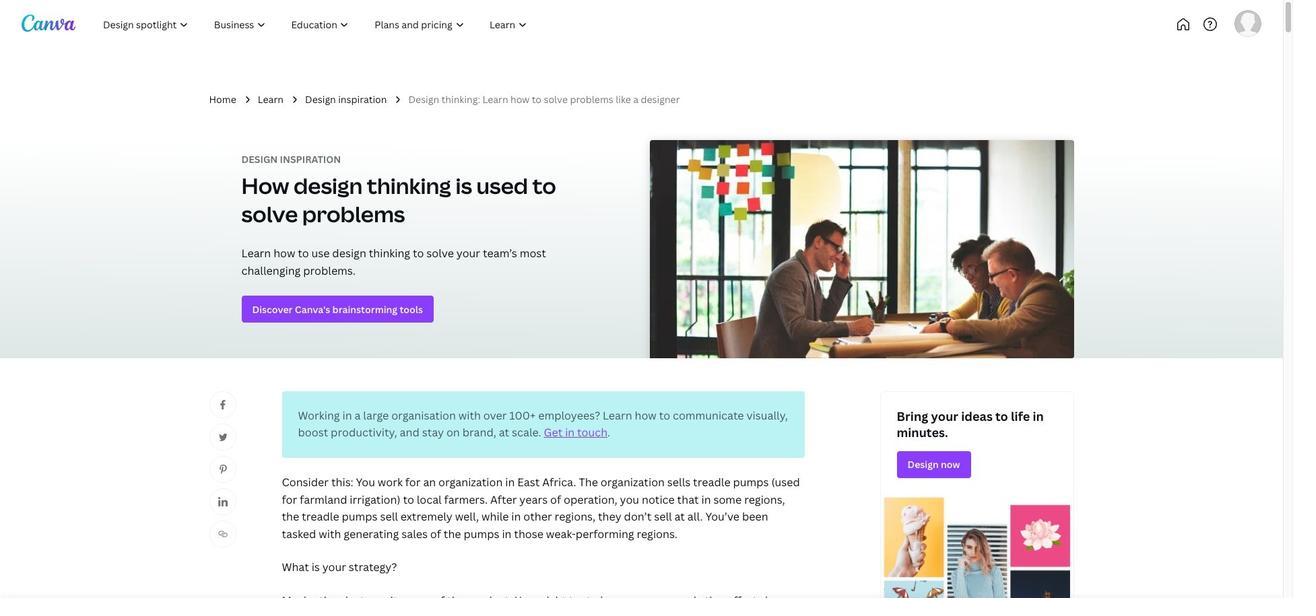 Task type: describe. For each thing, give the bounding box(es) containing it.
top level navigation element
[[92, 11, 585, 38]]



Task type: vqa. For each thing, say whether or not it's contained in the screenshot.
"Top level navigation" Element
yes



Task type: locate. For each thing, give the bounding box(es) containing it.
design thinking image
[[650, 140, 1075, 379]]



